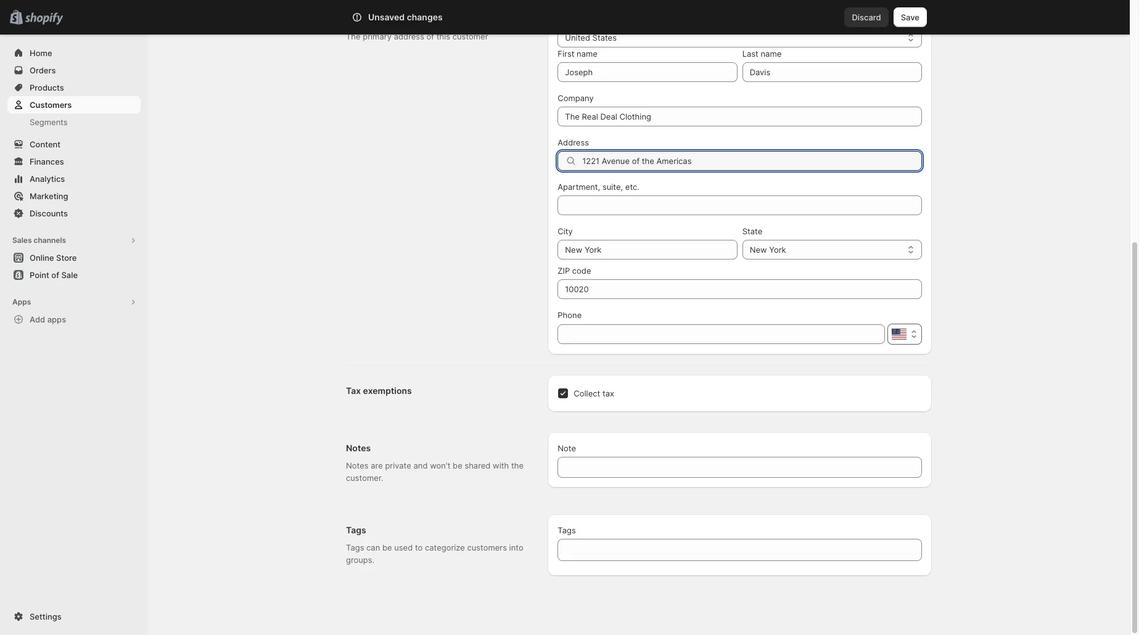 Task type: locate. For each thing, give the bounding box(es) containing it.
new york
[[750, 245, 787, 255]]

city
[[558, 226, 573, 236]]

discard
[[853, 12, 882, 22]]

1 name from the left
[[577, 49, 598, 59]]

first
[[558, 49, 575, 59]]

0 horizontal spatial name
[[577, 49, 598, 59]]

notes for notes
[[346, 443, 371, 454]]

notes for notes are private and won't be shared with the customer.
[[346, 461, 369, 471]]

company
[[558, 93, 594, 103]]

0 vertical spatial be
[[453, 461, 463, 471]]

marketing
[[30, 191, 68, 201]]

shared
[[465, 461, 491, 471]]

new
[[750, 245, 767, 255]]

1 vertical spatial of
[[51, 270, 59, 280]]

of left this
[[427, 31, 435, 41]]

point of sale button
[[0, 267, 148, 284]]

0 horizontal spatial be
[[383, 543, 392, 553]]

sale
[[61, 270, 78, 280]]

customers
[[467, 543, 507, 553]]

1 vertical spatial address
[[558, 138, 589, 148]]

discard button
[[845, 7, 889, 27]]

sales channels
[[12, 236, 66, 245]]

online store button
[[0, 249, 148, 267]]

the
[[512, 461, 524, 471]]

are
[[371, 461, 383, 471]]

2 notes from the top
[[346, 461, 369, 471]]

1 horizontal spatial name
[[761, 49, 782, 59]]

be
[[453, 461, 463, 471], [383, 543, 392, 553]]

online store link
[[7, 249, 141, 267]]

states
[[593, 33, 617, 43]]

address up the
[[346, 14, 381, 24]]

orders
[[30, 65, 56, 75]]

address
[[394, 31, 425, 41]]

discounts link
[[7, 205, 141, 222]]

content link
[[7, 136, 141, 153]]

customer
[[453, 31, 488, 41]]

of
[[427, 31, 435, 41], [51, 270, 59, 280]]

0 vertical spatial address
[[346, 14, 381, 24]]

suite,
[[603, 182, 623, 192]]

save
[[902, 12, 920, 22]]

notes
[[346, 443, 371, 454], [346, 461, 369, 471]]

settings
[[30, 612, 62, 622]]

0 horizontal spatial address
[[346, 14, 381, 24]]

name right 'last'
[[761, 49, 782, 59]]

be right won't
[[453, 461, 463, 471]]

0 horizontal spatial of
[[51, 270, 59, 280]]

united states
[[566, 33, 617, 43]]

1 vertical spatial notes
[[346, 461, 369, 471]]

collect
[[574, 389, 601, 399]]

with
[[493, 461, 509, 471]]

of left sale
[[51, 270, 59, 280]]

online store
[[30, 253, 77, 263]]

address
[[346, 14, 381, 24], [558, 138, 589, 148]]

etc.
[[626, 182, 640, 192]]

tags
[[346, 525, 366, 536], [558, 526, 576, 536], [346, 543, 364, 553]]

zip code
[[558, 266, 592, 276]]

be right 'can'
[[383, 543, 392, 553]]

point of sale link
[[7, 267, 141, 284]]

0 vertical spatial of
[[427, 31, 435, 41]]

primary
[[363, 31, 392, 41]]

categorize
[[425, 543, 465, 553]]

1 horizontal spatial of
[[427, 31, 435, 41]]

apps
[[12, 297, 31, 307]]

1 notes from the top
[[346, 443, 371, 454]]

name
[[577, 49, 598, 59], [761, 49, 782, 59]]

name for first name
[[577, 49, 598, 59]]

last
[[743, 49, 759, 59]]

ZIP code text field
[[558, 280, 923, 299]]

notes inside "notes are private and won't be shared with the customer."
[[346, 461, 369, 471]]

City text field
[[558, 240, 738, 260]]

products link
[[7, 79, 141, 96]]

1 horizontal spatial be
[[453, 461, 463, 471]]

Note text field
[[558, 457, 923, 478]]

0 vertical spatial notes
[[346, 443, 371, 454]]

search button
[[386, 7, 744, 27]]

point
[[30, 270, 49, 280]]

name down united states
[[577, 49, 598, 59]]

tax
[[346, 386, 361, 396]]

address down company
[[558, 138, 589, 148]]

Company text field
[[558, 107, 923, 127]]

2 name from the left
[[761, 49, 782, 59]]

of inside point of sale link
[[51, 270, 59, 280]]

home
[[30, 48, 52, 58]]

unsaved
[[368, 12, 405, 22]]

1 vertical spatial be
[[383, 543, 392, 553]]

shopify image
[[25, 13, 63, 25]]

1 horizontal spatial address
[[558, 138, 589, 148]]

groups.
[[346, 555, 375, 565]]

segments
[[30, 117, 68, 127]]

add
[[30, 315, 45, 325]]

tags inside tags can be used to categorize customers into groups.
[[346, 543, 364, 553]]



Task type: describe. For each thing, give the bounding box(es) containing it.
exemptions
[[363, 386, 412, 396]]

Tags field
[[566, 539, 915, 562]]

apartment,
[[558, 182, 601, 192]]

private
[[385, 461, 412, 471]]

add apps
[[30, 315, 66, 325]]

united
[[566, 33, 591, 43]]

collect tax
[[574, 389, 615, 399]]

the primary address of this customer
[[346, 31, 488, 41]]

sales channels button
[[7, 232, 141, 249]]

into
[[510, 543, 524, 553]]

channels
[[34, 236, 66, 245]]

apps button
[[7, 294, 141, 311]]

apartment, suite, etc.
[[558, 182, 640, 192]]

point of sale
[[30, 270, 78, 280]]

phone
[[558, 310, 582, 320]]

home link
[[7, 44, 141, 62]]

tax
[[603, 389, 615, 399]]

finances link
[[7, 153, 141, 170]]

search
[[407, 12, 433, 22]]

Last name text field
[[743, 62, 923, 82]]

analytics link
[[7, 170, 141, 188]]

customers link
[[7, 96, 141, 114]]

used
[[395, 543, 413, 553]]

apps
[[47, 315, 66, 325]]

store
[[56, 253, 77, 263]]

First name text field
[[558, 62, 738, 82]]

tags can be used to categorize customers into groups.
[[346, 543, 524, 565]]

unsaved changes
[[368, 12, 443, 22]]

customer.
[[346, 473, 384, 483]]

Address text field
[[583, 151, 923, 171]]

zip
[[558, 266, 570, 276]]

customers
[[30, 100, 72, 110]]

last name
[[743, 49, 782, 59]]

note
[[558, 444, 576, 454]]

york
[[770, 245, 787, 255]]

tax exemptions
[[346, 386, 412, 396]]

state
[[743, 226, 763, 236]]

add apps button
[[7, 311, 141, 328]]

sales
[[12, 236, 32, 245]]

and
[[414, 461, 428, 471]]

marketing link
[[7, 188, 141, 205]]

segments link
[[7, 114, 141, 131]]

online
[[30, 253, 54, 263]]

orders link
[[7, 62, 141, 79]]

to
[[415, 543, 423, 553]]

be inside "notes are private and won't be shared with the customer."
[[453, 461, 463, 471]]

name for last name
[[761, 49, 782, 59]]

changes
[[407, 12, 443, 22]]

analytics
[[30, 174, 65, 184]]

united states (+1) image
[[892, 329, 907, 340]]

discounts
[[30, 209, 68, 218]]

can
[[367, 543, 380, 553]]

code
[[573, 266, 592, 276]]

settings link
[[7, 609, 141, 626]]

this
[[437, 31, 451, 41]]

notes are private and won't be shared with the customer.
[[346, 461, 524, 483]]

content
[[30, 139, 61, 149]]

first name
[[558, 49, 598, 59]]

won't
[[430, 461, 451, 471]]

be inside tags can be used to categorize customers into groups.
[[383, 543, 392, 553]]

the
[[346, 31, 361, 41]]

save button
[[894, 7, 928, 27]]

Phone text field
[[558, 325, 886, 344]]

finances
[[30, 157, 64, 167]]

Apartment, suite, etc. text field
[[558, 196, 923, 215]]

products
[[30, 83, 64, 93]]



Task type: vqa. For each thing, say whether or not it's contained in the screenshot.
Search Countries text box
no



